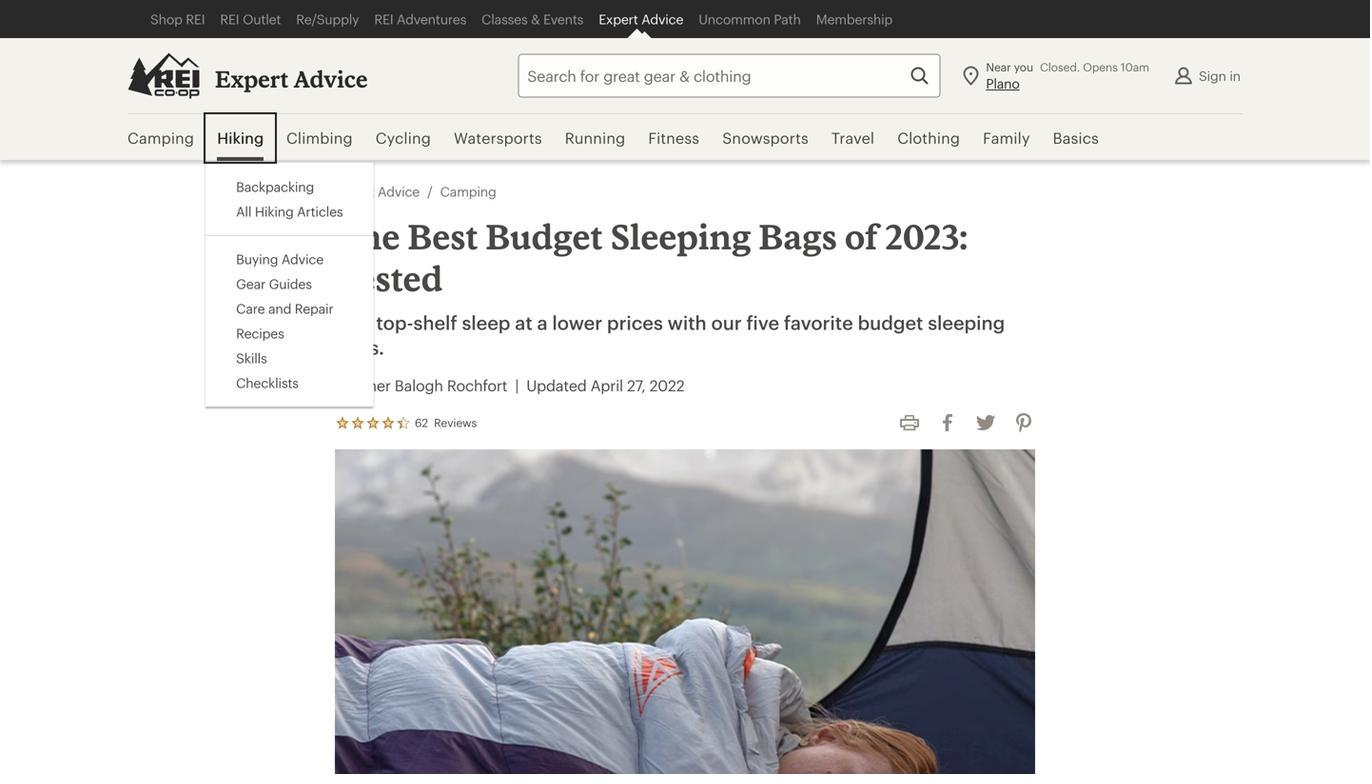Task type: locate. For each thing, give the bounding box(es) containing it.
advice left / on the top
[[378, 184, 420, 199]]

climbing button
[[275, 114, 364, 162]]

search image
[[909, 64, 931, 87]]

hiking
[[217, 129, 264, 147], [255, 204, 294, 219]]

rei outlet
[[220, 11, 281, 27]]

hiking up backpacking link
[[217, 129, 264, 147]]

rei left outlet
[[220, 11, 239, 27]]

cycling button
[[364, 114, 443, 162]]

2 horizontal spatial expert
[[599, 11, 639, 27]]

re/supply link
[[289, 0, 367, 38]]

shop rei link
[[143, 0, 213, 38]]

family button
[[972, 114, 1042, 162]]

adventures
[[397, 11, 467, 27]]

rei left adventures
[[375, 11, 394, 27]]

rei right shop
[[186, 11, 205, 27]]

expert advice link right events
[[591, 0, 691, 38]]

1 vertical spatial expert
[[215, 65, 289, 92]]

camping right / on the top
[[440, 184, 497, 199]]

0 horizontal spatial camping
[[128, 129, 194, 147]]

expert advice up climbing
[[215, 65, 368, 92]]

all
[[236, 204, 252, 219]]

expert down rei outlet
[[215, 65, 289, 92]]

top-
[[376, 311, 414, 334]]

running
[[565, 129, 626, 147]]

hiking inside 'backpacking all hiking articles'
[[255, 204, 294, 219]]

recipes
[[236, 326, 284, 341]]

Search for great gear & clothing text field
[[518, 54, 941, 98]]

1 vertical spatial hiking
[[255, 204, 294, 219]]

the best budget sleeping bags of 2023: tested
[[335, 216, 968, 298]]

2 horizontal spatial rei
[[375, 11, 394, 27]]

a
[[537, 311, 548, 334]]

camping link
[[440, 183, 497, 200]]

reviews
[[434, 416, 477, 429]]

1 horizontal spatial camping
[[440, 184, 497, 199]]

nab
[[335, 311, 372, 334]]

basics button
[[1042, 114, 1111, 162]]

0 vertical spatial camping
[[128, 129, 194, 147]]

advice
[[642, 11, 684, 27], [293, 65, 368, 92], [378, 184, 420, 199], [282, 251, 324, 267]]

uncommon path
[[699, 11, 801, 27]]

None field
[[518, 54, 941, 98]]

rei outlet link
[[213, 0, 289, 38]]

the
[[335, 216, 400, 257]]

classes & events
[[482, 11, 584, 27]]

expert advice banner
[[0, 0, 1371, 407]]

62
[[415, 416, 428, 429]]

hiking down backpacking link
[[255, 204, 294, 219]]

travel button
[[821, 114, 887, 162]]

sleeping
[[611, 216, 752, 257]]

plano
[[987, 76, 1020, 91]]

tested
[[335, 258, 443, 298]]

expert advice link up the
[[335, 183, 420, 200]]

1 horizontal spatial rei
[[220, 11, 239, 27]]

expert advice link
[[591, 0, 691, 38], [215, 65, 368, 93], [335, 183, 420, 200]]

prices
[[607, 311, 663, 334]]

uncommon
[[699, 11, 771, 27]]

62 reviews
[[415, 416, 477, 429]]

3 rei from the left
[[375, 11, 394, 27]]

10am
[[1121, 60, 1150, 74]]

2 vertical spatial expert
[[335, 184, 375, 199]]

classes
[[482, 11, 528, 27]]

fitness button
[[637, 114, 711, 162]]

1 horizontal spatial expert advice
[[599, 11, 684, 27]]

expert right events
[[599, 11, 639, 27]]

buying
[[236, 251, 278, 267]]

you
[[1015, 60, 1034, 74]]

clothing button
[[887, 114, 972, 162]]

2 rei from the left
[[220, 11, 239, 27]]

classes & events link
[[474, 0, 591, 38]]

nab top-shelf sleep at a lower prices with our five favorite budget sleeping bags.
[[335, 311, 1006, 358]]

rei adventures link
[[367, 0, 474, 38]]

updated
[[527, 377, 587, 394]]

expert advice link up climbing
[[215, 65, 368, 93]]

backpacking link
[[236, 178, 314, 195]]

27,
[[627, 377, 646, 394]]

0 vertical spatial expert advice link
[[591, 0, 691, 38]]

balogh
[[395, 377, 443, 394]]

buying advice link
[[236, 250, 324, 268]]

expert up articles at the top left of the page
[[335, 184, 375, 199]]

rei for rei adventures
[[375, 11, 394, 27]]

0 vertical spatial expert advice
[[599, 11, 684, 27]]

1 horizontal spatial expert
[[335, 184, 375, 199]]

path
[[774, 11, 801, 27]]

expert advice right events
[[599, 11, 684, 27]]

0 vertical spatial hiking
[[217, 129, 264, 147]]

0 horizontal spatial expert advice
[[215, 65, 368, 92]]

0 horizontal spatial rei
[[186, 11, 205, 27]]

None search field
[[484, 54, 941, 98]]

advice down re/supply
[[293, 65, 368, 92]]

closed.
[[1041, 60, 1081, 74]]

1 vertical spatial camping
[[440, 184, 497, 199]]

shop
[[150, 11, 183, 27]]

of
[[845, 216, 878, 257]]

expert
[[599, 11, 639, 27], [215, 65, 289, 92], [335, 184, 375, 199]]

2 vertical spatial expert advice link
[[335, 183, 420, 200]]

skills link
[[236, 349, 267, 367]]

articles
[[297, 204, 343, 219]]

rei for rei outlet
[[220, 11, 239, 27]]

expert advice
[[599, 11, 684, 27], [215, 65, 368, 92]]

camping down rei co-op, go to rei.com home page link
[[128, 129, 194, 147]]

advice up guides
[[282, 251, 324, 267]]

camping button
[[128, 114, 206, 162]]

advice inside buying advice gear guides care and repair recipes skills checklists
[[282, 251, 324, 267]]

basics
[[1054, 129, 1100, 147]]



Task type: vqa. For each thing, say whether or not it's contained in the screenshot.
eyepieces
no



Task type: describe. For each thing, give the bounding box(es) containing it.
skills
[[236, 350, 267, 366]]

budget
[[486, 216, 603, 257]]

with
[[668, 311, 707, 334]]

cycling
[[376, 129, 431, 147]]

a woman sleeping in the kelty cosmic 20 in colorado. image
[[335, 449, 1036, 774]]

watersports button
[[443, 114, 554, 162]]

and
[[268, 301, 292, 316]]

watersports
[[454, 129, 542, 147]]

2023:
[[886, 216, 968, 257]]

our
[[712, 311, 742, 334]]

repair
[[295, 301, 334, 316]]

advice left uncommon
[[642, 11, 684, 27]]

0 horizontal spatial expert
[[215, 65, 289, 92]]

rei co-op, go to rei.com home page link
[[128, 53, 200, 99]]

family
[[984, 129, 1031, 147]]

events
[[544, 11, 584, 27]]

budget
[[858, 311, 924, 334]]

re/supply
[[296, 11, 359, 27]]

all hiking articles link
[[236, 203, 343, 220]]

expert advice / camping
[[335, 184, 497, 199]]

none field inside the expert advice banner
[[518, 54, 941, 98]]

camping inside camping dropdown button
[[128, 129, 194, 147]]

recipes link
[[236, 325, 284, 342]]

membership
[[817, 11, 893, 27]]

backpacking all hiking articles
[[236, 179, 343, 219]]

heather balogh rochfort | updated april 27, 2022
[[335, 377, 685, 394]]

rochfort
[[447, 377, 508, 394]]

&
[[531, 11, 540, 27]]

five
[[747, 311, 780, 334]]

guides
[[269, 276, 312, 291]]

outlet
[[243, 11, 281, 27]]

travel
[[832, 129, 875, 147]]

backpacking
[[236, 179, 314, 194]]

checklists link
[[236, 374, 299, 391]]

favorite
[[784, 311, 854, 334]]

opens
[[1084, 60, 1119, 74]]

lower
[[553, 311, 603, 334]]

best
[[408, 216, 479, 257]]

running button
[[554, 114, 637, 162]]

care
[[236, 301, 265, 316]]

shelf
[[414, 311, 458, 334]]

snowsports button
[[711, 114, 821, 162]]

hiking inside dropdown button
[[217, 129, 264, 147]]

snowsports
[[723, 129, 809, 147]]

/
[[428, 184, 433, 199]]

shop rei
[[150, 11, 205, 27]]

rei co-op, go to rei.com home page image
[[128, 53, 200, 99]]

rei adventures
[[375, 11, 467, 27]]

membership link
[[809, 0, 901, 38]]

climbing
[[287, 129, 353, 147]]

sleeping
[[928, 311, 1006, 334]]

care and repair link
[[236, 300, 334, 317]]

1 vertical spatial expert advice
[[215, 65, 368, 92]]

near you closed. opens 10am plano
[[987, 60, 1150, 91]]

at
[[515, 311, 533, 334]]

2022
[[650, 377, 685, 394]]

near
[[987, 60, 1012, 74]]

1 rei from the left
[[186, 11, 205, 27]]

clothing
[[898, 129, 961, 147]]

|
[[515, 377, 519, 394]]

gear
[[236, 276, 266, 291]]

heather
[[335, 377, 391, 394]]

sleep
[[462, 311, 511, 334]]

april
[[591, 377, 624, 394]]

none search field inside the expert advice banner
[[484, 54, 941, 98]]

sign
[[1200, 68, 1227, 83]]

bags
[[759, 216, 838, 257]]

fitness
[[649, 129, 700, 147]]

sign in link
[[1165, 57, 1249, 95]]

gear guides link
[[236, 275, 312, 292]]

sign in
[[1200, 68, 1241, 83]]

buying advice gear guides care and repair recipes skills checklists
[[236, 251, 334, 390]]

in
[[1230, 68, 1241, 83]]

0 vertical spatial expert
[[599, 11, 639, 27]]

checklists
[[236, 375, 299, 390]]

1 vertical spatial expert advice link
[[215, 65, 368, 93]]



